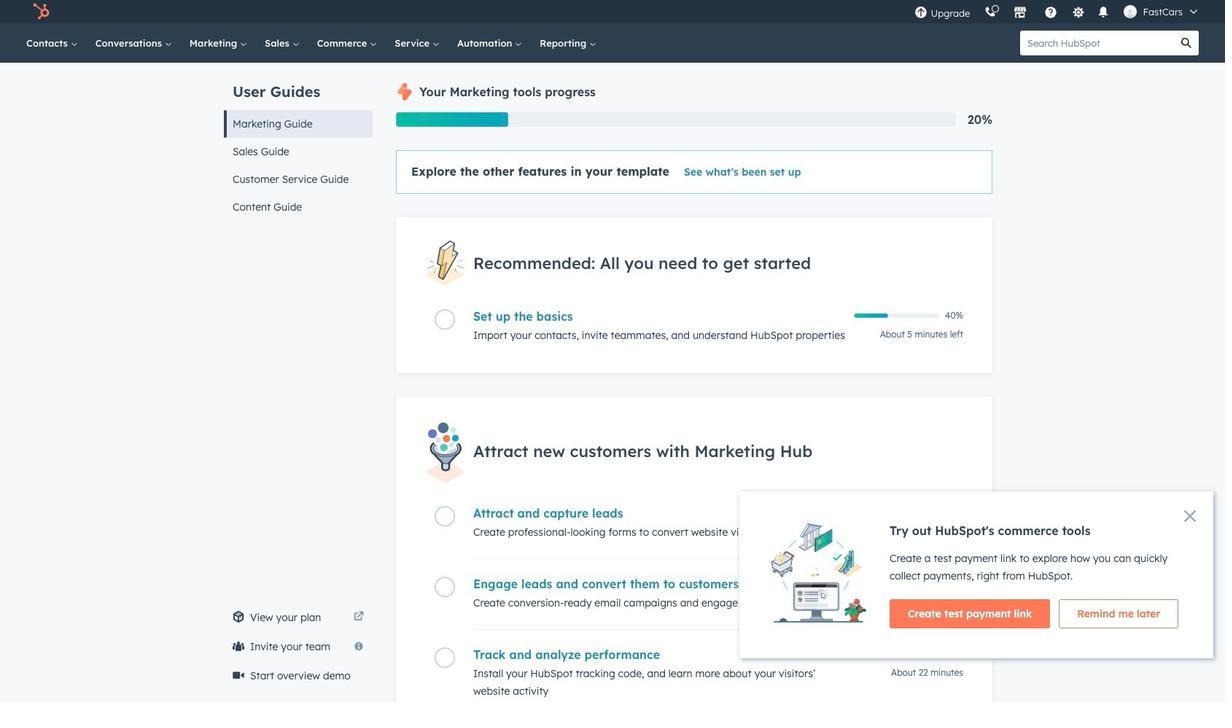 Task type: describe. For each thing, give the bounding box(es) containing it.
user guides element
[[224, 63, 373, 221]]

christina overa image
[[1125, 5, 1138, 18]]

marketplaces image
[[1015, 7, 1028, 20]]

close image
[[1185, 511, 1197, 522]]



Task type: locate. For each thing, give the bounding box(es) containing it.
Search HubSpot search field
[[1021, 31, 1175, 55]]

link opens in a new window image
[[354, 612, 364, 623]]

[object object] complete progress bar
[[854, 314, 889, 318]]

link opens in a new window image
[[354, 609, 364, 627]]

menu
[[908, 0, 1208, 23]]

progress bar
[[396, 112, 508, 127]]



Task type: vqa. For each thing, say whether or not it's contained in the screenshot.
Connected
no



